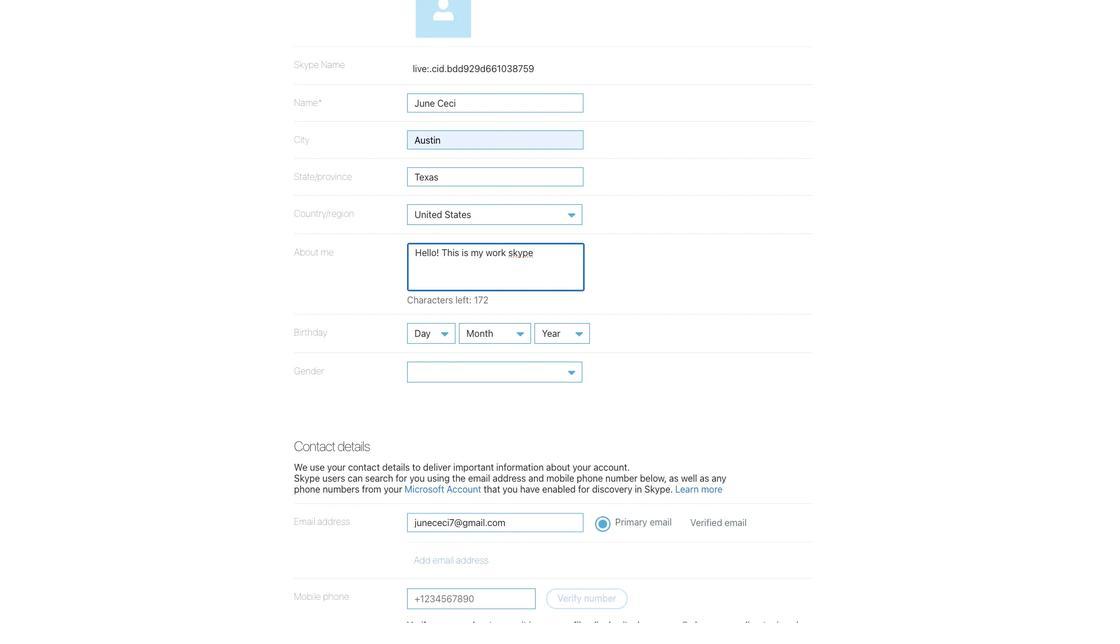 Task type: describe. For each thing, give the bounding box(es) containing it.
about me
[[294, 246, 334, 257]]

can
[[348, 473, 363, 484]]

more
[[702, 484, 723, 495]]

2 vertical spatial address
[[456, 555, 489, 566]]

left:
[[456, 294, 472, 305]]

2 as from the left
[[700, 473, 710, 484]]

State/province text field
[[407, 167, 584, 186]]

1 skype from the top
[[294, 59, 319, 70]]

skype name
[[294, 59, 345, 70]]

me
[[321, 246, 334, 257]]

discovery
[[593, 484, 633, 495]]

search
[[365, 473, 394, 484]]

have
[[521, 484, 540, 495]]

verified
[[691, 517, 723, 528]]

address inside we use your contact details to deliver important information about your account. skype users can search for you using the email address and mobile phone number below, as well as any phone numbers from your
[[493, 473, 526, 484]]

well
[[682, 473, 698, 484]]

1 horizontal spatial for
[[579, 484, 590, 495]]

email address
[[294, 516, 350, 527]]

1 vertical spatial address
[[318, 516, 350, 527]]

mobile
[[547, 473, 575, 484]]

2 horizontal spatial your
[[573, 462, 592, 473]]

Set as primary email radio
[[596, 516, 611, 532]]

email inside we use your contact details to deliver important information about your account. skype users can search for you using the email address and mobile phone number below, as well as any phone numbers from your
[[468, 473, 491, 484]]

City text field
[[407, 130, 584, 149]]

month
[[467, 328, 494, 339]]

from
[[362, 484, 382, 495]]

gender
[[294, 365, 325, 376]]

states
[[445, 209, 472, 220]]

united states
[[415, 209, 472, 220]]

1 as from the left
[[670, 473, 679, 484]]

united
[[415, 209, 443, 220]]

microsoft account that you have enabled for discovery in skype. learn more
[[405, 484, 723, 495]]

add
[[414, 555, 431, 566]]

details inside we use your contact details to deliver important information about your account. skype users can search for you using the email address and mobile phone number below, as well as any phone numbers from your
[[383, 462, 410, 473]]

1 horizontal spatial phone
[[323, 591, 349, 602]]

contact details
[[294, 438, 370, 454]]

0 horizontal spatial details
[[338, 438, 370, 454]]

contact
[[348, 462, 380, 473]]

we
[[294, 462, 308, 473]]

learn more link
[[676, 484, 723, 495]]

Mobile phone text field
[[407, 588, 536, 609]]

Name* text field
[[407, 93, 584, 112]]

using
[[427, 473, 450, 484]]

and
[[529, 473, 544, 484]]

below,
[[641, 473, 667, 484]]

verify
[[558, 593, 582, 604]]

important
[[454, 462, 494, 473]]

option group containing email address
[[294, 504, 814, 579]]

email for verified email
[[725, 517, 747, 528]]

state/province
[[294, 171, 352, 182]]

number inside button
[[585, 593, 617, 604]]

the
[[453, 473, 466, 484]]

name
[[321, 59, 345, 70]]

account
[[447, 484, 482, 495]]

About me text field
[[407, 243, 585, 291]]

to
[[413, 462, 421, 473]]



Task type: vqa. For each thing, say whether or not it's contained in the screenshot.
the leftmost For
yes



Task type: locate. For each thing, give the bounding box(es) containing it.
0 vertical spatial number
[[606, 473, 638, 484]]

add email address
[[414, 555, 489, 566]]

0 horizontal spatial you
[[410, 473, 425, 484]]

details up search
[[383, 462, 410, 473]]

option group
[[294, 504, 814, 579]]

as up learn more "link"
[[700, 473, 710, 484]]

account.
[[594, 462, 630, 473]]

you inside we use your contact details to deliver important information about your account. skype users can search for you using the email address and mobile phone number below, as well as any phone numbers from your
[[410, 473, 425, 484]]

you right that
[[503, 484, 518, 495]]

characters
[[407, 294, 453, 305]]

numbers
[[323, 484, 360, 495]]

for right search
[[396, 473, 408, 484]]

that
[[484, 484, 501, 495]]

as
[[670, 473, 679, 484], [700, 473, 710, 484]]

status containing characters left:
[[407, 294, 545, 305]]

1 horizontal spatial as
[[700, 473, 710, 484]]

deliver
[[423, 462, 451, 473]]

number inside we use your contact details to deliver important information about your account. skype users can search for you using the email address and mobile phone number below, as well as any phone numbers from your
[[606, 473, 638, 484]]

status
[[407, 294, 545, 305]]

2 horizontal spatial address
[[493, 473, 526, 484]]

1 vertical spatial details
[[383, 462, 410, 473]]

skype
[[294, 59, 319, 70], [294, 473, 320, 484]]

skype inside we use your contact details to deliver important information about your account. skype users can search for you using the email address and mobile phone number below, as well as any phone numbers from your
[[294, 473, 320, 484]]

about
[[294, 246, 319, 257]]

we use your contact details to deliver important information about your account. skype users can search for you using the email address and mobile phone number below, as well as any phone numbers from your
[[294, 462, 727, 495]]

1 horizontal spatial you
[[503, 484, 518, 495]]

0 vertical spatial address
[[493, 473, 526, 484]]

number up 'discovery' at the right bottom
[[606, 473, 638, 484]]

email right primary
[[650, 517, 672, 528]]

in
[[635, 484, 643, 495]]

mobile
[[294, 591, 321, 602]]

use
[[310, 462, 325, 473]]

2 horizontal spatial phone
[[577, 473, 604, 484]]

skype left name
[[294, 59, 319, 70]]

phone down we at the bottom left of the page
[[294, 484, 321, 495]]

phone right 'mobile'
[[323, 591, 349, 602]]

contact
[[294, 438, 335, 454]]

live:.cid.bdd929d661038759
[[413, 63, 535, 74]]

number
[[606, 473, 638, 484], [585, 593, 617, 604]]

0 horizontal spatial address
[[318, 516, 350, 527]]

any
[[712, 473, 727, 484]]

microsoft
[[405, 484, 445, 495]]

learn
[[676, 484, 699, 495]]

1 vertical spatial skype
[[294, 473, 320, 484]]

skype.
[[645, 484, 673, 495]]

email right add
[[433, 555, 454, 566]]

172
[[474, 294, 489, 305]]

address up mobile phone text field
[[456, 555, 489, 566]]

2 skype from the top
[[294, 473, 320, 484]]

details
[[338, 438, 370, 454], [383, 462, 410, 473]]

email
[[468, 473, 491, 484], [650, 517, 672, 528], [725, 517, 747, 528], [433, 555, 454, 566]]

0 horizontal spatial phone
[[294, 484, 321, 495]]

0 horizontal spatial for
[[396, 473, 408, 484]]

about
[[547, 462, 571, 473]]

details up contact
[[338, 438, 370, 454]]

mobile phone
[[294, 591, 349, 602]]

number right verify
[[585, 593, 617, 604]]

verified email
[[691, 517, 747, 528]]

you
[[410, 473, 425, 484], [503, 484, 518, 495]]

email for add email address
[[433, 555, 454, 566]]

email for primary email
[[650, 517, 672, 528]]

address down information
[[493, 473, 526, 484]]

users
[[323, 473, 345, 484]]

email down important
[[468, 473, 491, 484]]

0 horizontal spatial your
[[327, 462, 346, 473]]

skype down we at the bottom left of the page
[[294, 473, 320, 484]]

1 vertical spatial number
[[585, 593, 617, 604]]

day
[[415, 328, 431, 339]]

primary email
[[616, 517, 672, 528]]

your
[[327, 462, 346, 473], [573, 462, 592, 473], [384, 484, 403, 495]]

your right about
[[573, 462, 592, 473]]

information
[[497, 462, 544, 473]]

country/region
[[294, 208, 354, 219]]

for right enabled
[[579, 484, 590, 495]]

0 vertical spatial details
[[338, 438, 370, 454]]

city
[[294, 134, 310, 145]]

email
[[294, 516, 315, 527]]

primary
[[616, 517, 648, 528]]

for
[[396, 473, 408, 484], [579, 484, 590, 495]]

1 horizontal spatial your
[[384, 484, 403, 495]]

microsoft account link
[[405, 484, 482, 495]]

your up users
[[327, 462, 346, 473]]

name*
[[294, 97, 323, 108]]

verify number button
[[546, 588, 628, 609]]

Email address 1 text field
[[407, 513, 584, 532]]

your down search
[[384, 484, 403, 495]]

as left well
[[670, 473, 679, 484]]

add email address link
[[414, 555, 489, 566]]

0 horizontal spatial as
[[670, 473, 679, 484]]

1 horizontal spatial details
[[383, 462, 410, 473]]

1 horizontal spatial address
[[456, 555, 489, 566]]

you down to at the bottom left of the page
[[410, 473, 425, 484]]

verify number
[[558, 593, 617, 604]]

year
[[542, 328, 561, 339]]

email right verified
[[725, 517, 747, 528]]

0 vertical spatial skype
[[294, 59, 319, 70]]

phone
[[577, 473, 604, 484], [294, 484, 321, 495], [323, 591, 349, 602]]

phone down account.
[[577, 473, 604, 484]]

address right email
[[318, 516, 350, 527]]

characters left: 172
[[407, 294, 489, 305]]

birthday
[[294, 327, 328, 338]]

enabled
[[543, 484, 576, 495]]

address
[[493, 473, 526, 484], [318, 516, 350, 527], [456, 555, 489, 566]]

for inside we use your contact details to deliver important information about your account. skype users can search for you using the email address and mobile phone number below, as well as any phone numbers from your
[[396, 473, 408, 484]]



